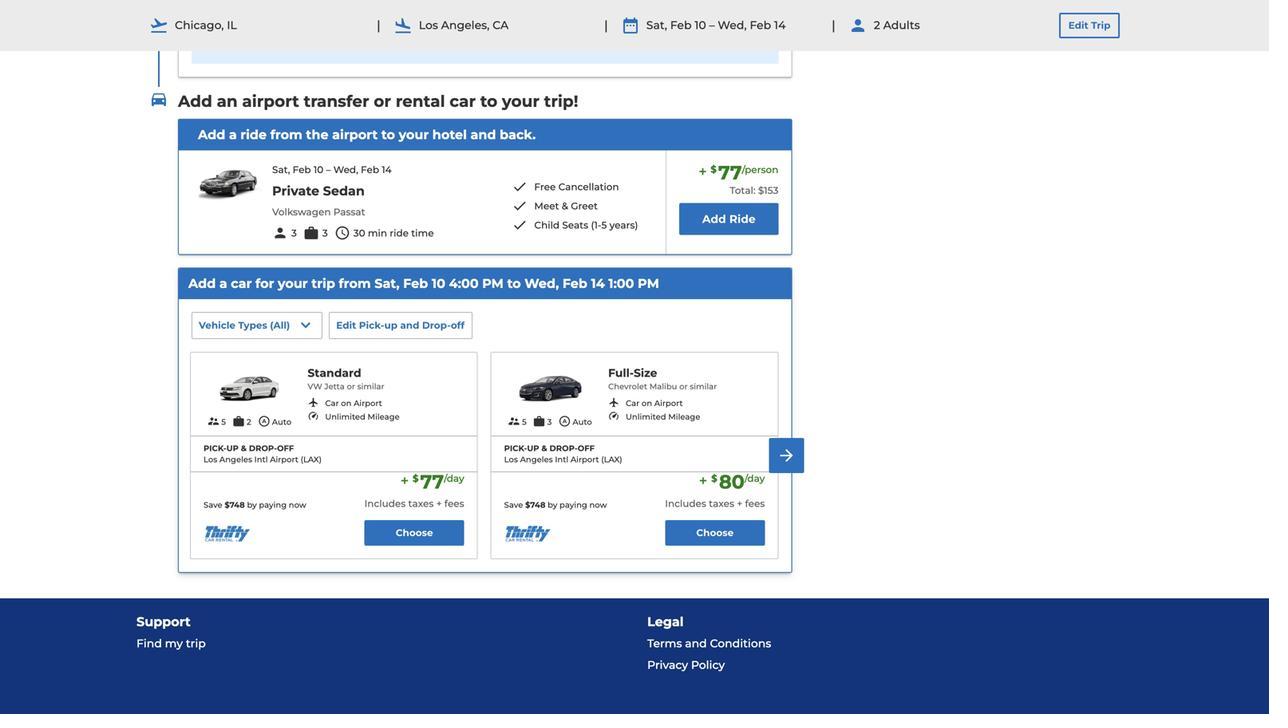 Task type: vqa. For each thing, say whether or not it's contained in the screenshot.
748 to the right
yes



Task type: locate. For each thing, give the bounding box(es) containing it.
includes taxes + fees for 77
[[365, 498, 464, 510]]

los angeles, ca
[[419, 19, 509, 32]]

off down standard 'image'
[[277, 444, 294, 454]]

0 vertical spatial 10
[[695, 19, 706, 32]]

choose button down $ 77 /day
[[365, 520, 464, 546]]

and
[[930, 16, 949, 28], [471, 127, 496, 143], [400, 320, 420, 331], [685, 637, 707, 651]]

5 left the up to 3 pieces of luggage. icon
[[522, 418, 527, 427]]

& for 80
[[542, 444, 548, 454]]

booking .
[[1031, 16, 1075, 28]]

drop- down automatic transmission. icon
[[249, 444, 277, 454]]

1 horizontal spatial |
[[604, 17, 608, 33]]

80
[[719, 471, 745, 494]]

add for add a ride from the airport to your hotel and back.
[[198, 127, 225, 143]]

from left the
[[270, 127, 303, 143]]

0 horizontal spatial &
[[241, 444, 247, 454]]

2 + from the left
[[737, 498, 743, 510]]

(lax) down vw
[[301, 455, 322, 465]]

0 horizontal spatial similar
[[357, 382, 385, 392]]

a up "vehicle"
[[219, 276, 227, 291]]

/day
[[444, 473, 464, 485], [745, 473, 765, 485]]

unlimited down jetta
[[325, 412, 366, 422]]

add for add an airport transfer or rental car to your trip!
[[178, 92, 212, 111]]

includes taxes + fees for 80
[[665, 498, 765, 510]]

pm right 1:00
[[638, 276, 659, 291]]

2 choose button from the left
[[665, 520, 765, 546]]

0 horizontal spatial los
[[204, 455, 217, 465]]

car on airport down the malibu on the right of page
[[626, 399, 683, 408]]

drop- down automatic transmission. image
[[550, 444, 578, 454]]

1 horizontal spatial choose button
[[665, 520, 765, 546]]

1 unlimited from the left
[[325, 412, 366, 422]]

booking
[[1031, 16, 1073, 28]]

$ 77 /person
[[711, 161, 779, 184]]

1 save $ 748 by paying now from the left
[[204, 501, 306, 510]]

pick- inside button
[[359, 320, 384, 331]]

pm right 4:00
[[482, 276, 504, 291]]

1 vertical spatial a
[[219, 276, 227, 291]]

types
[[238, 320, 267, 331]]

1 choose from the left
[[396, 527, 433, 539]]

car up vehicle types ( all )
[[231, 276, 252, 291]]

and inside button
[[400, 320, 420, 331]]

0 horizontal spatial choose
[[396, 527, 433, 539]]

2 car on airport from the left
[[626, 399, 683, 408]]

fees down the $ 80 /day
[[745, 498, 765, 510]]

1 horizontal spatial drop-
[[422, 320, 451, 331]]

–
[[709, 19, 715, 32], [326, 164, 331, 176]]

los for 80
[[504, 455, 518, 465]]

0 horizontal spatial taxes
[[408, 498, 434, 510]]

1 by from the left
[[247, 501, 257, 510]]

up
[[384, 320, 398, 331], [227, 444, 239, 454], [527, 444, 539, 454]]

sat, up edit pick-up and drop-off at the left of page
[[375, 276, 400, 291]]

add a ride from the airport to your hotel and back.
[[198, 127, 536, 143]]

2 paying from the left
[[560, 501, 588, 510]]

feb right view
[[671, 19, 692, 32]]

wed, up sedan at the top
[[334, 164, 358, 176]]

0 horizontal spatial up
[[227, 444, 239, 454]]

+ for 80
[[737, 498, 743, 510]]

1 vertical spatial ride
[[390, 228, 409, 239]]

my
[[165, 637, 183, 651]]

add up "vehicle"
[[188, 276, 216, 291]]

rental
[[396, 92, 445, 111]]

$ inside the $ 80 /day
[[712, 473, 718, 485]]

0 horizontal spatial or
[[347, 382, 355, 392]]

14 left 1:00
[[591, 276, 605, 291]]

add left the an
[[178, 92, 212, 111]]

/day inside $ 77 /day
[[444, 473, 464, 485]]

5 for 80
[[522, 418, 527, 427]]

mileage down standard vw jetta or similar
[[368, 412, 400, 422]]

1 now from the left
[[289, 501, 306, 510]]

off for 77
[[277, 444, 294, 454]]

10 left 4:00
[[432, 276, 446, 291]]

0 vertical spatial ride
[[241, 127, 267, 143]]

. left trip
[[1073, 16, 1075, 28]]

jetta
[[325, 382, 345, 392]]

paying for 80
[[560, 501, 588, 510]]

1 vertical spatial airport
[[332, 127, 378, 143]]

and up policy at the bottom right of the page
[[685, 637, 707, 651]]

0 vertical spatial cancellation
[[357, 39, 417, 50]]

total:
[[730, 185, 756, 196]]

your
[[981, 33, 1003, 44], [502, 92, 540, 111], [399, 127, 429, 143], [278, 276, 308, 291]]

drop-
[[422, 320, 451, 331], [249, 444, 277, 454], [550, 444, 578, 454]]

unlimited for 80
[[626, 412, 666, 422]]

2 unlimited from the left
[[626, 412, 666, 422]]

ride
[[730, 212, 756, 226]]

or right the malibu on the right of page
[[680, 382, 688, 392]]

feb left 1:00
[[563, 276, 588, 291]]

a for ride
[[229, 127, 237, 143]]

/person
[[436, 20, 480, 33], [742, 164, 779, 176]]

0 horizontal spatial auto
[[272, 418, 292, 427]]

0 vertical spatial 14
[[774, 19, 786, 32]]

1 horizontal spatial pick-
[[359, 320, 384, 331]]

10 for sat, feb 10 – wed, feb 14 private sedan volkswagen passat
[[314, 164, 324, 176]]

includes taxes + fees down $ 77 /day
[[365, 498, 464, 510]]

legal
[[648, 614, 684, 630]]

3 | from the left
[[832, 17, 836, 33]]

car on airport down jetta
[[325, 399, 382, 408]]

choose button down 80
[[665, 520, 765, 546]]

taxes down $ 77 /day
[[408, 498, 434, 510]]

0 horizontal spatial 10
[[314, 164, 324, 176]]

0 vertical spatial 77
[[719, 161, 742, 184]]

all
[[889, 16, 900, 28]]

fees down $ 77 /day
[[445, 498, 464, 510]]

/person inside $ 77 /person
[[742, 164, 779, 176]]

10 up private
[[314, 164, 324, 176]]

1 vertical spatial 14
[[382, 164, 392, 176]]

ride for from
[[241, 127, 267, 143]]

0 vertical spatial a
[[229, 127, 237, 143]]

0 horizontal spatial wed,
[[334, 164, 358, 176]]

1 pick-up & drop-off los angeles intl airport (lax) from the left
[[204, 444, 322, 465]]

2 intl from the left
[[555, 455, 569, 465]]

2 left all
[[874, 19, 881, 32]]

(lax)
[[301, 455, 322, 465], [601, 455, 623, 465]]

wed, for sat, feb 10 – wed, feb 14
[[718, 19, 747, 32]]

angeles
[[220, 455, 252, 465], [520, 455, 553, 465]]

choose down 80
[[697, 527, 734, 539]]

& for 77
[[241, 444, 247, 454]]

1 /day from the left
[[444, 473, 464, 485]]

1 horizontal spatial unlimited mileage
[[626, 412, 701, 422]]

0 vertical spatial edit
[[1069, 20, 1089, 31]]

view upgrade options
[[641, 26, 755, 37]]

from
[[270, 127, 303, 143], [339, 276, 371, 291]]

2 unlimited mileage from the left
[[626, 412, 701, 422]]

car on airport for 77
[[325, 399, 382, 408]]

0 horizontal spatial car
[[325, 399, 339, 408]]

1 horizontal spatial car
[[450, 92, 476, 111]]

save for 77
[[204, 501, 223, 510]]

1 car from the left
[[325, 399, 339, 408]]

angeles,
[[441, 19, 490, 32]]

for
[[366, 20, 383, 33], [256, 276, 274, 291]]

find
[[137, 637, 162, 651]]

up for 80
[[527, 444, 539, 454]]

sat,
[[647, 19, 668, 32], [272, 164, 290, 176], [375, 276, 400, 291]]

child
[[535, 220, 560, 231]]

ride left the
[[241, 127, 267, 143]]

1 save from the left
[[204, 501, 223, 510]]

1 mileage from the left
[[368, 412, 400, 422]]

1 car on airport from the left
[[325, 399, 382, 408]]

(lax) for 80
[[601, 455, 623, 465]]

includes taxes + fees
[[365, 498, 464, 510], [665, 498, 765, 510]]

car
[[450, 92, 476, 111], [231, 276, 252, 291]]

2 mileage from the left
[[669, 412, 701, 422]]

choose for 80
[[697, 527, 734, 539]]

$ inside $ 77 /person
[[711, 164, 717, 175]]

intl down automatic transmission. icon
[[254, 455, 268, 465]]

1 unlimited mileage from the left
[[325, 412, 400, 422]]

2 right up to 2 pieces of luggage. icon
[[247, 418, 251, 427]]

2 vertical spatial 10
[[432, 276, 446, 291]]

+
[[436, 498, 442, 510], [737, 498, 743, 510]]

0 horizontal spatial 2
[[247, 418, 251, 427]]

car
[[325, 399, 339, 408], [626, 399, 640, 408]]

pick- for 77
[[204, 444, 227, 454]]

from down 30
[[339, 276, 371, 291]]

2 horizontal spatial off
[[578, 444, 595, 454]]

+ for 77
[[436, 498, 442, 510]]

sat, for sat, feb 10 – wed, feb 14 private sedan volkswagen passat
[[272, 164, 290, 176]]

pick-up & drop-off los angeles intl airport (lax) down automatic transmission. image
[[504, 444, 623, 465]]

free cancellation
[[535, 181, 619, 193]]

choose down $ 77 /day
[[396, 527, 433, 539]]

edit inside edit trip button
[[1069, 20, 1089, 31]]

view
[[641, 26, 666, 37]]

0 vertical spatial car
[[450, 92, 476, 111]]

1 748 from the left
[[230, 501, 245, 510]]

(lax) down chevrolet
[[601, 455, 623, 465]]

$ 77 /day
[[413, 471, 464, 494]]

1 vertical spatial car
[[231, 276, 252, 291]]

2 horizontal spatial 3
[[548, 418, 552, 427]]

14 inside sat, feb 10 – wed, feb 14 private sedan volkswagen passat
[[382, 164, 392, 176]]

1 + from the left
[[436, 498, 442, 510]]

cars image
[[149, 90, 168, 110]]

upgrade right view
[[669, 26, 712, 37]]

choose
[[396, 527, 433, 539], [697, 527, 734, 539]]

| left include
[[832, 17, 836, 33]]

full-
[[608, 366, 634, 380]]

10 inside sat, feb 10 – wed, feb 14 private sedan volkswagen passat
[[314, 164, 324, 176]]

14 for sat, feb 10 – wed, feb 14
[[774, 19, 786, 32]]

1 horizontal spatial by
[[548, 501, 558, 510]]

. left ca
[[480, 20, 483, 33]]

up down up to 2 pieces of luggage. icon
[[227, 444, 239, 454]]

2 by from the left
[[548, 501, 558, 510]]

all
[[274, 320, 287, 331]]

airport down automatic transmission. image
[[571, 455, 599, 465]]

or for airport
[[374, 92, 391, 111]]

0 horizontal spatial 3
[[291, 228, 297, 239]]

1 vertical spatial for
[[256, 276, 274, 291]]

2 horizontal spatial pick-
[[504, 444, 527, 454]]

off down full size image
[[578, 444, 595, 454]]

$ 80 /day
[[712, 471, 765, 494]]

0 horizontal spatial –
[[326, 164, 331, 176]]

1 vertical spatial from
[[339, 276, 371, 291]]

1 (lax) from the left
[[301, 455, 322, 465]]

add inside "button"
[[702, 212, 726, 226]]

includes for 80
[[665, 498, 707, 510]]

/day inside the $ 80 /day
[[745, 473, 765, 485]]

private
[[272, 183, 320, 199]]

fees
[[952, 16, 971, 28], [865, 33, 885, 44], [445, 498, 464, 510], [745, 498, 765, 510]]

2 horizontal spatial trip
[[1006, 33, 1023, 44]]

or up add a ride from the airport to your hotel and back.
[[374, 92, 391, 111]]

0 horizontal spatial choose button
[[365, 520, 464, 546]]

auto right automatic transmission. image
[[573, 418, 592, 427]]

pick-up & drop-off los angeles intl airport (lax) down automatic transmission. icon
[[204, 444, 322, 465]]

1 horizontal spatial save $ 748 by paying now
[[504, 501, 607, 510]]

0 horizontal spatial angeles
[[220, 455, 252, 465]]

unlimited mileage
[[325, 412, 400, 422], [626, 412, 701, 422]]

up to 5 people. image
[[207, 415, 220, 428], [508, 415, 521, 428]]

on for 77
[[341, 399, 352, 408]]

pick- down standard 'image'
[[204, 444, 227, 454]]

0 horizontal spatial off
[[277, 444, 294, 454]]

child seats (1-5 years)
[[535, 220, 638, 231]]

0 horizontal spatial upgrade
[[240, 20, 290, 33]]

0 horizontal spatial cancellation
[[357, 39, 417, 50]]

unlimited
[[325, 412, 366, 422], [626, 412, 666, 422]]

0 horizontal spatial a
[[219, 276, 227, 291]]

0 horizontal spatial 5
[[221, 418, 226, 427]]

and down add a car for your trip from sat, feb 10 4:00 pm to wed, feb 14 1:00 pm
[[400, 320, 420, 331]]

sat, up private
[[272, 164, 290, 176]]

2 pick-up & drop-off los angeles intl airport (lax) from the left
[[504, 444, 623, 465]]

2 horizontal spatial or
[[680, 382, 688, 392]]

2 car from the left
[[626, 399, 640, 408]]

airport down the malibu on the right of page
[[655, 399, 683, 408]]

10
[[695, 19, 706, 32], [314, 164, 324, 176], [432, 276, 446, 291]]

for up ( in the top left of the page
[[256, 276, 274, 291]]

– right view
[[709, 19, 715, 32]]

1 horizontal spatial from
[[339, 276, 371, 291]]

5
[[602, 220, 607, 231], [221, 418, 226, 427], [522, 418, 527, 427]]

choose button for 80
[[665, 520, 765, 546]]

to
[[293, 20, 305, 33], [480, 92, 498, 111], [382, 127, 395, 143], [507, 276, 521, 291]]

1 on from the left
[[341, 399, 352, 408]]

1 horizontal spatial 748
[[530, 501, 546, 510]]

off inside button
[[451, 320, 465, 331]]

1 horizontal spatial pick-up & drop-off los angeles intl airport (lax)
[[504, 444, 623, 465]]

1 includes from the left
[[365, 498, 406, 510]]

and inside legal terms and conditions privacy policy
[[685, 637, 707, 651]]

1 horizontal spatial 5
[[522, 418, 527, 427]]

wed, down "child"
[[525, 276, 559, 291]]

2 choose from the left
[[697, 527, 734, 539]]

edit up 'standard'
[[336, 320, 356, 331]]

similar right jetta
[[357, 382, 385, 392]]

1 | from the left
[[377, 17, 381, 33]]

0 horizontal spatial (lax)
[[301, 455, 322, 465]]

0 vertical spatial sat,
[[647, 19, 668, 32]]

1 horizontal spatial pm
[[638, 276, 659, 291]]

edit
[[1069, 20, 1089, 31], [336, 320, 356, 331]]

edit left trip
[[1069, 20, 1089, 31]]

1 paying from the left
[[259, 501, 287, 510]]

pick- up standard vw jetta or similar
[[359, 320, 384, 331]]

/person up total: $153
[[742, 164, 779, 176]]

drop- for 80
[[550, 444, 578, 454]]

sat, inside sat, feb 10 – wed, feb 14 private sedan volkswagen passat
[[272, 164, 290, 176]]

0 horizontal spatial unlimited mileage
[[325, 412, 400, 422]]

angeles down the up to 3 pieces of luggage. icon
[[520, 455, 553, 465]]

a down the an
[[229, 127, 237, 143]]

view upgrade options button
[[630, 19, 766, 45]]

|
[[377, 17, 381, 33], [604, 17, 608, 33], [832, 17, 836, 33]]

1 horizontal spatial now
[[590, 501, 607, 510]]

edit inside edit pick-up and drop-off button
[[336, 320, 356, 331]]

1 angeles from the left
[[220, 455, 252, 465]]

1 horizontal spatial taxes
[[709, 498, 735, 510]]

on down jetta
[[341, 399, 352, 408]]

up for 77
[[227, 444, 239, 454]]

car down jetta
[[325, 399, 339, 408]]

1 horizontal spatial ride
[[390, 228, 409, 239]]

airport
[[354, 399, 382, 408], [655, 399, 683, 408], [270, 455, 299, 465], [571, 455, 599, 465]]

on for 80
[[642, 399, 652, 408]]

airport down automatic transmission. icon
[[270, 455, 299, 465]]

0 horizontal spatial pick-
[[204, 444, 227, 454]]

2 auto from the left
[[573, 418, 592, 427]]

1 includes taxes + fees from the left
[[365, 498, 464, 510]]

2
[[874, 19, 881, 32], [247, 418, 251, 427]]

2 save from the left
[[504, 501, 523, 510]]

0 horizontal spatial pick-up & drop-off los angeles intl airport (lax)
[[204, 444, 322, 465]]

upgrade right il
[[240, 20, 290, 33]]

2 horizontal spatial wed,
[[718, 19, 747, 32]]

$153
[[758, 185, 779, 196]]

car on airport
[[325, 399, 382, 408], [626, 399, 683, 408]]

1 intl from the left
[[254, 455, 268, 465]]

0 horizontal spatial trip
[[186, 637, 206, 651]]

years)
[[610, 220, 638, 231]]

2 horizontal spatial los
[[504, 455, 518, 465]]

meet & greet
[[535, 201, 598, 212]]

airport right the an
[[242, 92, 299, 111]]

2 (lax) from the left
[[601, 455, 623, 465]]

for left only
[[366, 20, 383, 33]]

2 up to 5 people. image from the left
[[508, 415, 521, 428]]

off down 4:00
[[451, 320, 465, 331]]

save $ 748 by paying now for 77
[[204, 501, 306, 510]]

1 horizontal spatial /person
[[742, 164, 779, 176]]

$ inside $ 77 /day
[[413, 473, 419, 485]]

1 horizontal spatial includes
[[665, 498, 707, 510]]

5 left up to 2 pieces of luggage. icon
[[221, 418, 226, 427]]

taxes for 77
[[408, 498, 434, 510]]

up to 5 people. image left the up to 3 pieces of luggage. icon
[[508, 415, 521, 428]]

1 horizontal spatial los
[[419, 19, 438, 32]]

2 now from the left
[[590, 501, 607, 510]]

1 vertical spatial 10
[[314, 164, 324, 176]]

1 horizontal spatial /day
[[745, 473, 765, 485]]

upgrade
[[240, 20, 290, 33], [669, 26, 712, 37]]

edit for edit pick-up and drop-off
[[336, 320, 356, 331]]

1 horizontal spatial 2
[[874, 19, 881, 32]]

full size image
[[504, 366, 596, 412]]

now for 77
[[289, 501, 306, 510]]

1 pm from the left
[[482, 276, 504, 291]]

auto
[[272, 418, 292, 427], [573, 418, 592, 427]]

2 | from the left
[[604, 17, 608, 33]]

edit trip
[[1069, 20, 1111, 31]]

1 horizontal spatial angeles
[[520, 455, 553, 465]]

or right jetta
[[347, 382, 355, 392]]

2 angeles from the left
[[520, 455, 553, 465]]

0 vertical spatial wed,
[[718, 19, 747, 32]]

5 left years)
[[602, 220, 607, 231]]

by for 77
[[247, 501, 257, 510]]

/person left ca
[[436, 20, 480, 33]]

ride right min
[[390, 228, 409, 239]]

car for 77
[[325, 399, 339, 408]]

1 choose button from the left
[[365, 520, 464, 546]]

0 horizontal spatial intl
[[254, 455, 268, 465]]

1 auto from the left
[[272, 418, 292, 427]]

0 horizontal spatial unlimited
[[325, 412, 366, 422]]

2 748 from the left
[[530, 501, 546, 510]]

drop- inside button
[[422, 320, 451, 331]]

1 horizontal spatial save
[[504, 501, 523, 510]]

up down the up to 3 pieces of luggage. icon
[[527, 444, 539, 454]]

unlimited down the malibu on the right of page
[[626, 412, 666, 422]]

includes taxes + fees down 80
[[665, 498, 765, 510]]

2 /day from the left
[[745, 473, 765, 485]]

0 horizontal spatial |
[[377, 17, 381, 33]]

up inside button
[[384, 320, 398, 331]]

2 similar from the left
[[690, 382, 717, 392]]

pick-up & drop-off los angeles intl airport (lax)
[[204, 444, 322, 465], [504, 444, 623, 465]]

united airlines logo image
[[204, 19, 228, 39]]

0 horizontal spatial 14
[[382, 164, 392, 176]]

2 includes from the left
[[665, 498, 707, 510]]

2 on from the left
[[642, 399, 652, 408]]

1 similar from the left
[[357, 382, 385, 392]]

off
[[451, 320, 465, 331], [277, 444, 294, 454], [578, 444, 595, 454]]

0 horizontal spatial save
[[204, 501, 223, 510]]

pick- down full size image
[[504, 444, 527, 454]]

– inside sat, feb 10 – wed, feb 14 private sedan volkswagen passat
[[326, 164, 331, 176]]

0 horizontal spatial car on airport
[[325, 399, 382, 408]]

add
[[178, 92, 212, 111], [198, 127, 225, 143], [702, 212, 726, 226], [188, 276, 216, 291]]

sat, left options
[[647, 19, 668, 32]]

1 horizontal spatial off
[[451, 320, 465, 331]]

2 vertical spatial sat,
[[375, 276, 400, 291]]

2 save $ 748 by paying now from the left
[[504, 501, 607, 510]]

0 horizontal spatial for
[[256, 276, 274, 291]]

1 horizontal spatial on
[[642, 399, 652, 408]]

malibu
[[650, 382, 677, 392]]

upgrade inside button
[[669, 26, 712, 37]]

1 horizontal spatial a
[[229, 127, 237, 143]]

or inside full-size chevrolet malibu or similar
[[680, 382, 688, 392]]

10 left options
[[695, 19, 706, 32]]

save $ 748 by paying now
[[204, 501, 306, 510], [504, 501, 607, 510]]

1 vertical spatial –
[[326, 164, 331, 176]]

0 horizontal spatial 748
[[230, 501, 245, 510]]

car up hotel at the left top of the page
[[450, 92, 476, 111]]

up to 2 pieces of luggage. image
[[232, 415, 245, 428]]

add for add a car for your trip from sat, feb 10 4:00 pm to wed, feb 14 1:00 pm
[[188, 276, 216, 291]]

wed, right view
[[718, 19, 747, 32]]

to down add an airport transfer or rental car to your trip!
[[382, 127, 395, 143]]

748 for 80
[[530, 501, 546, 510]]

drop- down add a car for your trip from sat, feb 10 4:00 pm to wed, feb 14 1:00 pm
[[422, 320, 451, 331]]

automatic transmission. image
[[258, 415, 270, 428]]

auto for 80
[[573, 418, 592, 427]]

cancellation down only
[[357, 39, 417, 50]]

2 includes taxes + fees from the left
[[665, 498, 765, 510]]

0 horizontal spatial edit
[[336, 320, 356, 331]]

paying
[[259, 501, 287, 510], [560, 501, 588, 510]]

car for 80
[[626, 399, 640, 408]]

your up back.
[[502, 92, 540, 111]]

& right meet
[[562, 201, 569, 212]]

1 horizontal spatial up
[[384, 320, 398, 331]]

1 up to 5 people. image from the left
[[207, 415, 220, 428]]

/day for 80
[[745, 473, 765, 485]]

1 horizontal spatial airport
[[332, 127, 378, 143]]

748
[[230, 501, 245, 510], [530, 501, 546, 510]]

0 horizontal spatial includes
[[365, 498, 406, 510]]

support find my trip
[[137, 614, 206, 651]]

intl for 80
[[555, 455, 569, 465]]

&
[[562, 201, 569, 212], [241, 444, 247, 454], [542, 444, 548, 454]]

| left only
[[377, 17, 381, 33]]

mileage down the malibu on the right of page
[[669, 412, 701, 422]]

wed, inside sat, feb 10 – wed, feb 14 private sedan volkswagen passat
[[334, 164, 358, 176]]



Task type: describe. For each thing, give the bounding box(es) containing it.
only
[[386, 20, 411, 33]]

total: $153
[[730, 185, 779, 196]]

mileage for 80
[[669, 412, 701, 422]]

| for sat, feb 10 – wed, feb 14
[[604, 17, 608, 33]]

taxes and fees link
[[902, 16, 974, 28]]

intl for 77
[[254, 455, 268, 465]]

1:00
[[609, 276, 634, 291]]

748 for 77
[[230, 501, 245, 510]]

feb up private
[[293, 164, 311, 176]]

pick-up & drop-off los angeles intl airport (lax) for 80
[[504, 444, 623, 465]]

volkswagen
[[272, 206, 331, 218]]

edit pick-up and drop-off button
[[329, 312, 473, 339]]

feb up sedan at the top
[[361, 164, 379, 176]]

taxes for 80
[[709, 498, 735, 510]]

similar inside standard vw jetta or similar
[[357, 382, 385, 392]]

automatic transmission. image
[[558, 415, 571, 428]]

90
[[421, 20, 436, 33]]

similar inside full-size chevrolet malibu or similar
[[690, 382, 717, 392]]

sat, feb 10 – wed, feb 14 private sedan volkswagen passat
[[272, 164, 392, 218]]

choose button for 77
[[365, 520, 464, 546]]

ride for time
[[390, 228, 409, 239]]

cost.
[[1025, 33, 1048, 44]]

standard
[[308, 366, 361, 380]]

up to 5 people. image for 77
[[207, 415, 220, 428]]

meet
[[535, 201, 559, 212]]

)
[[287, 320, 290, 331]]

2 for 2
[[247, 418, 251, 427]]

4:00
[[449, 276, 479, 291]]

time
[[411, 228, 434, 239]]

vw
[[308, 382, 322, 392]]

0 horizontal spatial .
[[480, 20, 483, 33]]

il
[[227, 19, 237, 32]]

include
[[850, 16, 886, 28]]

edit for edit trip
[[1069, 20, 1089, 31]]

add an airport transfer or rental car to your trip!
[[178, 92, 579, 111]]

angeles for 77
[[220, 455, 252, 465]]

1 vertical spatial trip
[[312, 276, 335, 291]]

your up )
[[278, 276, 308, 291]]

standard vw jetta or similar
[[308, 366, 385, 392]]

sat, for sat, feb 10 – wed, feb 14
[[647, 19, 668, 32]]

77 for $ 77 /day
[[420, 471, 444, 494]]

adults
[[884, 19, 920, 32]]

angeles for 80
[[520, 455, 553, 465]]

or inside standard vw jetta or similar
[[347, 382, 355, 392]]

passat
[[334, 206, 365, 218]]

are
[[887, 33, 903, 44]]

or for chevrolet
[[680, 382, 688, 392]]

fees up in
[[952, 16, 971, 28]]

auto for 77
[[272, 418, 292, 427]]

0 vertical spatial airport
[[242, 92, 299, 111]]

trip inside support find my trip
[[186, 637, 206, 651]]

hotel
[[433, 127, 467, 143]]

and up included
[[930, 16, 949, 28]]

support
[[137, 614, 191, 630]]

save for 80
[[504, 501, 523, 510]]

min
[[368, 228, 387, 239]]

off for 80
[[578, 444, 595, 454]]

prices include all taxes and fees
[[818, 16, 971, 28]]

up to 5 people. image for 80
[[508, 415, 521, 428]]

vehicle types ( all )
[[199, 320, 290, 331]]

2 pm from the left
[[638, 276, 659, 291]]

3 for private sedan
[[291, 228, 297, 239]]

find my trip link
[[137, 633, 622, 655]]

fees down include
[[865, 33, 885, 44]]

baggage fees are not included in your trip cost.
[[818, 33, 1048, 44]]

1 horizontal spatial 10
[[432, 276, 446, 291]]

unlimited for 77
[[325, 412, 366, 422]]

in
[[970, 33, 979, 44]]

edit trip button
[[1060, 13, 1120, 38]]

unlimited mileage for 77
[[325, 412, 400, 422]]

save $ 748 by paying now for 80
[[504, 501, 607, 510]]

1 horizontal spatial 3
[[322, 228, 328, 239]]

privacy
[[648, 659, 688, 672]]

options
[[715, 26, 755, 37]]

standard image
[[204, 366, 295, 412]]

up to 3 pieces of luggage. image
[[533, 415, 546, 428]]

and right hotel at the left top of the page
[[471, 127, 496, 143]]

not
[[905, 33, 922, 44]]

| for 2 adults
[[832, 17, 836, 33]]

– for sat, feb 10 – wed, feb 14
[[709, 19, 715, 32]]

baggage
[[818, 33, 862, 44]]

included
[[924, 33, 967, 44]]

add ride
[[702, 212, 756, 226]]

terms and conditions link
[[648, 633, 1133, 655]]

14 for sat, feb 10 – wed, feb 14 private sedan volkswagen passat
[[382, 164, 392, 176]]

back.
[[500, 127, 536, 143]]

your down the rental
[[399, 127, 429, 143]]

add ride button
[[680, 203, 779, 235]]

add a car for your trip from sat, feb 10 4:00 pm to wed, feb 14 1:00 pm
[[188, 276, 659, 291]]

car on airport for 80
[[626, 399, 683, 408]]

your right in
[[981, 33, 1003, 44]]

5 for 77
[[221, 418, 226, 427]]

sedan
[[323, 183, 365, 199]]

the
[[306, 127, 329, 143]]

edit pick-up and drop-off
[[336, 320, 465, 331]]

choose for 77
[[396, 527, 433, 539]]

prices
[[818, 16, 847, 28]]

2 for 2 adults
[[874, 19, 881, 32]]

chevrolet
[[608, 382, 648, 392]]

privacy policy link
[[648, 655, 1133, 676]]

1 horizontal spatial cancellation
[[559, 181, 619, 193]]

feb up edit pick-up and drop-off at the left of page
[[403, 276, 428, 291]]

upgrade to
[[240, 20, 308, 33]]

to right 4:00
[[507, 276, 521, 291]]

pick-up & drop-off los angeles intl airport (lax) for 77
[[204, 444, 322, 465]]

| for los angeles, ca
[[377, 17, 381, 33]]

drop- for 77
[[249, 444, 277, 454]]

to right the rental
[[480, 92, 498, 111]]

now for 80
[[590, 501, 607, 510]]

2 horizontal spatial 5
[[602, 220, 607, 231]]

0 vertical spatial trip
[[1006, 33, 1023, 44]]

(
[[270, 320, 274, 331]]

greet
[[571, 201, 598, 212]]

ca
[[493, 19, 509, 32]]

airport down standard vw jetta or similar
[[354, 399, 382, 408]]

paying for 77
[[259, 501, 287, 510]]

1 horizontal spatial sat,
[[375, 276, 400, 291]]

2 horizontal spatial &
[[562, 201, 569, 212]]

(1-
[[591, 220, 602, 231]]

trip
[[1092, 20, 1111, 31]]

legal terms and conditions privacy policy
[[648, 614, 772, 672]]

1 horizontal spatial for
[[366, 20, 383, 33]]

policy
[[691, 659, 725, 672]]

an
[[217, 92, 238, 111]]

chicago,
[[175, 19, 224, 32]]

vehicle
[[199, 320, 236, 331]]

2 adults
[[874, 19, 920, 32]]

add for add ride
[[702, 212, 726, 226]]

– for sat, feb 10 – wed, feb 14 private sedan volkswagen passat
[[326, 164, 331, 176]]

trip!
[[544, 92, 579, 111]]

free
[[535, 181, 556, 193]]

unlimited mileage for 80
[[626, 412, 701, 422]]

full-size chevrolet malibu or similar
[[608, 366, 717, 392]]

terms
[[648, 637, 682, 651]]

(lax) for 77
[[301, 455, 322, 465]]

pick- for 80
[[504, 444, 527, 454]]

includes for 77
[[365, 498, 406, 510]]

0 horizontal spatial car
[[231, 276, 252, 291]]

/day for 77
[[444, 473, 464, 485]]

los for 77
[[204, 455, 217, 465]]

0 vertical spatial from
[[270, 127, 303, 143]]

size
[[634, 366, 658, 380]]

mileage for 77
[[368, 412, 400, 422]]

feb left the prices
[[750, 19, 771, 32]]

sat, feb 10 – wed, feb 14
[[647, 19, 786, 32]]

30 min ride time
[[354, 228, 434, 239]]

chicago, il
[[175, 19, 237, 32]]

transfer
[[304, 92, 369, 111]]

10 for sat, feb 10 – wed, feb 14
[[695, 19, 706, 32]]

wed, for sat, feb 10 – wed, feb 14 private sedan volkswagen passat
[[334, 164, 358, 176]]

to right il
[[293, 20, 305, 33]]

30
[[354, 228, 365, 239]]

3 for 5
[[548, 418, 552, 427]]

2 horizontal spatial taxes
[[902, 16, 928, 28]]

1 horizontal spatial wed,
[[525, 276, 559, 291]]

a for car
[[219, 276, 227, 291]]

by for 80
[[548, 501, 558, 510]]

1 horizontal spatial 14
[[591, 276, 605, 291]]

conditions
[[710, 637, 772, 651]]

77 for $ 77 /person
[[719, 161, 742, 184]]

1 horizontal spatial .
[[1073, 16, 1075, 28]]

seats
[[562, 220, 589, 231]]

0 horizontal spatial /person
[[436, 20, 480, 33]]



